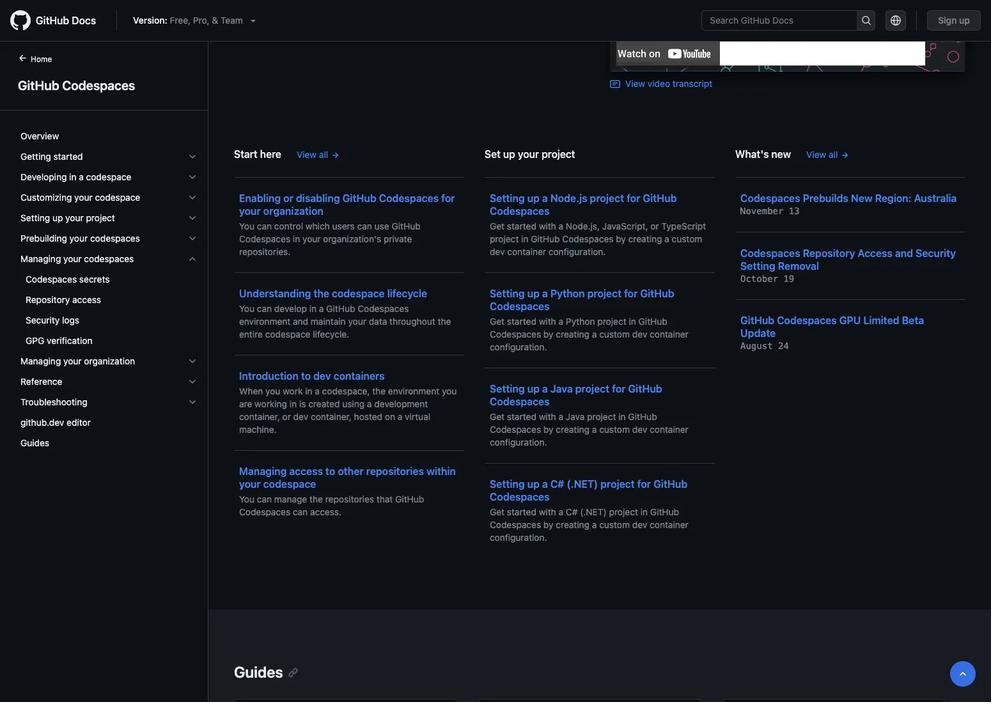 Task type: describe. For each thing, give the bounding box(es) containing it.
sc 9kayk9 0 image inside troubleshooting dropdown button
[[187, 397, 198, 407]]

region:
[[875, 192, 912, 204]]

started inside dropdown button
[[53, 151, 83, 162]]

home link
[[13, 53, 72, 66]]

0 vertical spatial c#
[[550, 478, 564, 490]]

august 24 element
[[740, 341, 789, 351]]

getting started button
[[15, 146, 203, 167]]

codespaces inside github codespaces gpu limited beta update august 24
[[777, 314, 837, 326]]

and inside codespaces repository access and security setting removal october 19
[[895, 247, 913, 259]]

creating inside the setting up a node.js project for github codespaces get started with a node.js, javascript, or typescript project in github codespaces by creating a custom dev container configuration.
[[628, 234, 662, 244]]

gpg verification
[[26, 335, 92, 346]]

your inside customizing your codespace dropdown button
[[74, 192, 93, 203]]

0 vertical spatial python
[[550, 287, 585, 299]]

for inside setting up a c# (.net) project for github codespaces get started with a c# (.net) project in github codespaces by creating a custom dev container configuration.
[[637, 478, 651, 490]]

with for node.js
[[539, 221, 556, 231]]

for for setting up a node.js project for github codespaces
[[627, 192, 640, 204]]

update
[[740, 327, 776, 339]]

or inside enabling or disabling github codespaces for your organization you can control which users can use github codespaces in your organization's private repositories.
[[283, 192, 293, 204]]

github inside 'link'
[[18, 77, 59, 92]]

view video transcript
[[625, 78, 712, 88]]

up for setting up your project
[[52, 213, 63, 223]]

creating inside setting up a python project for github codespaces get started with a python project in github codespaces by creating a custom dev container configuration.
[[556, 329, 590, 339]]

container inside 'setting up a java project for github codespaces get started with a java project in github codespaces by creating a custom dev container configuration.'
[[650, 424, 689, 435]]

2 you from the left
[[442, 386, 457, 396]]

link image
[[610, 79, 620, 89]]

1 horizontal spatial c#
[[566, 507, 578, 517]]

setting for project
[[20, 213, 50, 223]]

custom inside setting up a python project for github codespaces get started with a python project in github codespaces by creating a custom dev container configuration.
[[599, 329, 630, 339]]

codespaces secrets link
[[15, 269, 203, 290]]

can inside understanding the codespace lifecycle you can develop in a github codespaces environment and maintain your data throughout the entire codespace lifecycle.
[[257, 303, 272, 314]]

sign
[[938, 15, 957, 26]]

up for sign up
[[959, 15, 970, 26]]

sc 9kayk9 0 image for your
[[187, 213, 198, 223]]

dev inside 'setting up a java project for github codespaces get started with a java project in github codespaces by creating a custom dev container configuration.'
[[632, 424, 647, 435]]

home
[[31, 54, 52, 63]]

sc 9kayk9 0 image for a
[[187, 172, 198, 182]]

repositories.
[[239, 246, 290, 257]]

sc 9kayk9 0 image for organization
[[187, 356, 198, 366]]

a inside dropdown button
[[79, 172, 84, 182]]

introduction
[[239, 370, 299, 382]]

lifecycle.
[[313, 329, 349, 339]]

repository inside managing your codespaces element
[[26, 294, 70, 305]]

november 13 element
[[740, 206, 800, 216]]

security inside codespaces repository access and security setting removal october 19
[[916, 247, 956, 259]]

in inside developing in a codespace dropdown button
[[69, 172, 76, 182]]

repository access
[[26, 294, 101, 305]]

getting started
[[20, 151, 83, 162]]

development
[[374, 399, 428, 409]]

configuration. inside 'setting up a java project for github codespaces get started with a java project in github codespaces by creating a custom dev container configuration.'
[[490, 437, 547, 447]]

container inside the setting up a node.js project for github codespaces get started with a node.js, javascript, or typescript project in github codespaces by creating a custom dev container configuration.
[[507, 246, 546, 257]]

started inside setting up a c# (.net) project for github codespaces get started with a c# (.net) project in github codespaces by creating a custom dev container configuration.
[[507, 507, 536, 517]]

with inside setting up a c# (.net) project for github codespaces get started with a c# (.net) project in github codespaces by creating a custom dev container configuration.
[[539, 507, 556, 517]]

node.js
[[550, 192, 587, 204]]

version: free, pro, & team
[[133, 15, 243, 26]]

in inside understanding the codespace lifecycle you can develop in a github codespaces environment and maintain your data throughout the entire codespace lifecycle.
[[309, 303, 317, 314]]

triangle down image
[[248, 15, 258, 26]]

managing for codespaces
[[20, 254, 61, 264]]

environment for understanding the codespace lifecycle
[[239, 316, 290, 327]]

set up your project
[[485, 148, 575, 160]]

sc 9kayk9 0 image inside the getting started dropdown button
[[187, 152, 198, 162]]

that
[[376, 494, 393, 504]]

github docs link
[[10, 10, 106, 31]]

get for setting up a java project for github codespaces
[[490, 411, 505, 422]]

scroll to top image
[[958, 669, 968, 679]]

enabling or disabling github codespaces for your organization you can control which users can use github codespaces in your organization's private repositories.
[[239, 192, 455, 257]]

configuration. inside the setting up a node.js project for github codespaces get started with a node.js, javascript, or typescript project in github codespaces by creating a custom dev container configuration.
[[549, 246, 606, 257]]

or inside the setting up a node.js project for github codespaces get started with a node.js, javascript, or typescript project in github codespaces by creating a custom dev container configuration.
[[651, 221, 659, 231]]

container inside setting up a c# (.net) project for github codespaces get started with a c# (.net) project in github codespaces by creating a custom dev container configuration.
[[650, 519, 689, 530]]

configuration. inside setting up a python project for github codespaces get started with a python project in github codespaces by creating a custom dev container configuration.
[[490, 342, 547, 352]]

can left use
[[357, 221, 372, 231]]

view video transcript link
[[610, 78, 712, 89]]

configuration. inside setting up a c# (.net) project for github codespaces get started with a c# (.net) project in github codespaces by creating a custom dev container configuration.
[[490, 532, 547, 543]]

setting up a c# (.net) project for github codespaces get started with a c# (.net) project in github codespaces by creating a custom dev container configuration.
[[490, 478, 689, 543]]

github codespaces
[[18, 77, 135, 92]]

setting up your project
[[20, 213, 115, 223]]

codespace down "develop"
[[265, 329, 310, 339]]

free,
[[170, 15, 191, 26]]

environment for introduction to dev containers
[[388, 386, 439, 396]]

here
[[260, 148, 281, 160]]

introduction to dev containers when you work in a codespace, the environment you are working in is created using a development container, or dev container, hosted on a virtual machine.
[[239, 370, 457, 435]]

customizing
[[20, 192, 72, 203]]

github codespaces element
[[0, 52, 208, 701]]

codespaces for prebuilding your codespaces
[[90, 233, 140, 244]]

setting up a python project for github codespaces get started with a python project in github codespaces by creating a custom dev container configuration.
[[490, 287, 689, 352]]

all for disabling
[[319, 149, 328, 160]]

editor
[[67, 417, 91, 428]]

creating inside setting up a c# (.net) project for github codespaces get started with a c# (.net) project in github codespaces by creating a custom dev container configuration.
[[556, 519, 590, 530]]

0 vertical spatial java
[[550, 383, 573, 395]]

customizing your codespace button
[[15, 187, 203, 208]]

codespace inside dropdown button
[[95, 192, 140, 203]]

prebuilding your codespaces
[[20, 233, 140, 244]]

start here
[[234, 148, 281, 160]]

sc 9kayk9 0 image for codespace
[[187, 192, 198, 203]]

get for setting up a python project for github codespaces
[[490, 316, 505, 327]]

1 vertical spatial java
[[566, 411, 585, 422]]

prebuilding
[[20, 233, 67, 244]]

hosted
[[354, 411, 382, 422]]

maintain
[[311, 316, 346, 327]]

by inside the setting up a node.js project for github codespaces get started with a node.js, javascript, or typescript project in github codespaces by creating a custom dev container configuration.
[[616, 234, 626, 244]]

manage
[[274, 494, 307, 504]]

verification
[[47, 335, 92, 346]]

developing in a codespace
[[20, 172, 131, 182]]

codespaces secrets
[[26, 274, 110, 285]]

sign up
[[938, 15, 970, 26]]

1 horizontal spatial guides link
[[234, 663, 298, 681]]

your inside "managing your codespaces" dropdown button
[[63, 254, 82, 264]]

codespaces inside the managing access to other repositories within your codespace you can manage the repositories that github codespaces can access.
[[239, 507, 290, 517]]

managing for to
[[239, 465, 287, 477]]

github.dev editor
[[20, 417, 91, 428]]

setting for python
[[490, 287, 525, 299]]

24
[[778, 341, 789, 351]]

october
[[740, 273, 778, 284]]

organization's
[[323, 234, 381, 244]]

security logs link
[[15, 310, 203, 331]]

version:
[[133, 15, 167, 26]]

container inside setting up a python project for github codespaces get started with a python project in github codespaces by creating a custom dev container configuration.
[[650, 329, 689, 339]]

november
[[740, 206, 784, 216]]

troubleshooting
[[20, 397, 87, 407]]

codespaces repository access and security setting removal october 19
[[740, 247, 956, 284]]

setting for java
[[490, 383, 525, 395]]

the inside introduction to dev containers when you work in a codespace, the environment you are working in is created using a development container, or dev container, hosted on a virtual machine.
[[372, 386, 386, 396]]

2 container, from the left
[[311, 411, 352, 422]]

private
[[384, 234, 412, 244]]

set
[[485, 148, 501, 160]]

control
[[274, 221, 303, 231]]

developing
[[20, 172, 67, 182]]

to inside the managing access to other repositories within your codespace you can manage the repositories that github codespaces can access.
[[325, 465, 335, 477]]

setting inside codespaces repository access and security setting removal october 19
[[740, 259, 775, 272]]

managing for organization
[[20, 356, 61, 366]]

are
[[239, 399, 252, 409]]

your inside "prebuilding your codespaces" "dropdown button"
[[69, 233, 88, 244]]

1 horizontal spatial view
[[625, 78, 645, 88]]

0 horizontal spatial guides link
[[15, 433, 203, 453]]

a inside understanding the codespace lifecycle you can develop in a github codespaces environment and maintain your data throughout the entire codespace lifecycle.
[[319, 303, 324, 314]]

repository inside codespaces repository access and security setting removal october 19
[[803, 247, 855, 259]]

for for setting up a java project for github codespaces
[[612, 383, 626, 395]]

project inside 'dropdown button'
[[86, 213, 115, 223]]

up for setting up a node.js project for github codespaces get started with a node.js, javascript, or typescript project in github codespaces by creating a custom dev container configuration.
[[527, 192, 540, 204]]

can down manage
[[293, 507, 308, 517]]

within
[[427, 465, 456, 477]]

you for enabling or disabling github codespaces for your organization
[[239, 221, 254, 231]]

view for codespaces prebuilds new region: australia
[[806, 149, 826, 160]]

access for managing
[[289, 465, 323, 477]]

codespaces inside understanding the codespace lifecycle you can develop in a github codespaces environment and maintain your data throughout the entire codespace lifecycle.
[[358, 303, 409, 314]]

is
[[299, 399, 306, 409]]

other
[[338, 465, 364, 477]]

up for setting up a c# (.net) project for github codespaces get started with a c# (.net) project in github codespaces by creating a custom dev container configuration.
[[527, 478, 540, 490]]

beta
[[902, 314, 924, 326]]

dev inside setting up a python project for github codespaces get started with a python project in github codespaces by creating a custom dev container configuration.
[[632, 329, 647, 339]]

1 vertical spatial repositories
[[325, 494, 374, 504]]

search image
[[861, 15, 871, 26]]

sc 9kayk9 0 image for codespaces
[[187, 233, 198, 244]]

github inside the managing access to other repositories within your codespace you can manage the repositories that github codespaces can access.
[[395, 494, 424, 504]]

by inside setting up a python project for github codespaces get started with a python project in github codespaces by creating a custom dev container configuration.
[[543, 329, 553, 339]]

github inside github codespaces gpu limited beta update august 24
[[740, 314, 774, 326]]

limited
[[863, 314, 899, 326]]

customizing your codespace
[[20, 192, 140, 203]]

setting for c#
[[490, 478, 525, 490]]

access.
[[310, 507, 341, 517]]

security logs
[[26, 315, 79, 325]]

github.dev editor link
[[15, 412, 203, 433]]

the right throughout
[[438, 316, 451, 327]]

by inside setting up a c# (.net) project for github codespaces get started with a c# (.net) project in github codespaces by creating a custom dev container configuration.
[[543, 519, 553, 530]]

1 vertical spatial (.net)
[[580, 507, 607, 517]]

view for enabling or disabling github codespaces for your organization
[[297, 149, 317, 160]]

your down which
[[302, 234, 321, 244]]

setting for node.js
[[490, 192, 525, 204]]

codespaces for managing your codespaces
[[84, 254, 134, 264]]

custom inside 'setting up a java project for github codespaces get started with a java project in github codespaces by creating a custom dev container configuration.'
[[599, 424, 630, 435]]



Task type: vqa. For each thing, say whether or not it's contained in the screenshot.
the browser,
no



Task type: locate. For each thing, give the bounding box(es) containing it.
view all for start here
[[297, 149, 328, 160]]

developing in a codespace button
[[15, 167, 203, 187]]

1 vertical spatial to
[[325, 465, 335, 477]]

sc 9kayk9 0 image inside customizing your codespace dropdown button
[[187, 192, 198, 203]]

0 horizontal spatial organization
[[84, 356, 135, 366]]

setting inside 'dropdown button'
[[20, 213, 50, 223]]

1 horizontal spatial container,
[[311, 411, 352, 422]]

get inside setting up a python project for github codespaces get started with a python project in github codespaces by creating a custom dev container configuration.
[[490, 316, 505, 327]]

codespace down developing in a codespace dropdown button
[[95, 192, 140, 203]]

container, down created
[[311, 411, 352, 422]]

sc 9kayk9 0 image
[[187, 233, 198, 244], [187, 356, 198, 366], [187, 377, 198, 387]]

the up access.
[[310, 494, 323, 504]]

in inside setting up a python project for github codespaces get started with a python project in github codespaces by creating a custom dev container configuration.
[[629, 316, 636, 327]]

the up maintain
[[314, 287, 329, 299]]

0 vertical spatial sc 9kayk9 0 image
[[187, 233, 198, 244]]

view right new
[[806, 149, 826, 160]]

started inside setting up a python project for github codespaces get started with a python project in github codespaces by creating a custom dev container configuration.
[[507, 316, 536, 327]]

understanding
[[239, 287, 311, 299]]

reference button
[[15, 372, 203, 392]]

0 vertical spatial environment
[[239, 316, 290, 327]]

sc 9kayk9 0 image inside "prebuilding your codespaces" "dropdown button"
[[187, 233, 198, 244]]

for for setting up a python project for github codespaces
[[624, 287, 638, 299]]

you for managing access to other repositories within your codespace
[[239, 494, 254, 504]]

codespaces prebuilds new region: australia november 13
[[740, 192, 957, 216]]

managing your codespaces
[[20, 254, 134, 264]]

your down enabling
[[239, 205, 261, 217]]

security down australia
[[916, 247, 956, 259]]

what's new
[[735, 148, 791, 160]]

setting
[[490, 192, 525, 204], [20, 213, 50, 223], [740, 259, 775, 272], [490, 287, 525, 299], [490, 383, 525, 395], [490, 478, 525, 490]]

0 horizontal spatial view all
[[297, 149, 328, 160]]

managing access to other repositories within your codespace you can manage the repositories that github codespaces can access.
[[239, 465, 456, 517]]

0 horizontal spatial repository
[[26, 294, 70, 305]]

codespace up data at the left top of the page
[[332, 287, 385, 299]]

up inside 'setting up a java project for github codespaces get started with a java project in github codespaces by creating a custom dev container configuration.'
[[527, 383, 540, 395]]

what's
[[735, 148, 769, 160]]

environment up development
[[388, 386, 439, 396]]

guides inside 'github codespaces' element
[[20, 438, 49, 448]]

3 get from the top
[[490, 411, 505, 422]]

1 vertical spatial python
[[566, 316, 595, 327]]

you down enabling
[[239, 221, 254, 231]]

setting inside setting up a python project for github codespaces get started with a python project in github codespaces by creating a custom dev container configuration.
[[490, 287, 525, 299]]

dev
[[490, 246, 505, 257], [632, 329, 647, 339], [313, 370, 331, 382], [293, 411, 308, 422], [632, 424, 647, 435], [632, 519, 647, 530]]

codespaces inside "dropdown button"
[[90, 233, 140, 244]]

container, up machine.
[[239, 411, 280, 422]]

0 horizontal spatial view all link
[[297, 148, 340, 161]]

codespaces down setting up your project 'dropdown button'
[[90, 233, 140, 244]]

0 vertical spatial repositories
[[366, 465, 424, 477]]

(.net)
[[567, 478, 598, 490], [580, 507, 607, 517]]

managing your organization
[[20, 356, 135, 366]]

in inside 'setting up a java project for github codespaces get started with a java project in github codespaces by creating a custom dev container configuration.'
[[619, 411, 626, 422]]

your inside setting up your project 'dropdown button'
[[65, 213, 84, 223]]

users
[[332, 221, 355, 231]]

1 get from the top
[[490, 221, 505, 231]]

with inside 'setting up a java project for github codespaces get started with a java project in github codespaces by creating a custom dev container configuration.'
[[539, 411, 556, 422]]

in inside setting up a c# (.net) project for github codespaces get started with a c# (.net) project in github codespaces by creating a custom dev container configuration.
[[641, 507, 648, 517]]

managing inside "managing your codespaces" dropdown button
[[20, 254, 61, 264]]

typescript
[[661, 221, 706, 231]]

None search field
[[702, 10, 876, 31]]

understanding the codespace lifecycle you can develop in a github codespaces environment and maintain your data throughout the entire codespace lifecycle.
[[239, 287, 451, 339]]

1 horizontal spatial guides
[[234, 663, 283, 681]]

1 horizontal spatial organization
[[263, 205, 324, 217]]

2 horizontal spatial view
[[806, 149, 826, 160]]

organization down the gpg verification link at left
[[84, 356, 135, 366]]

custom inside the setting up a node.js project for github codespaces get started with a node.js, javascript, or typescript project in github codespaces by creating a custom dev container configuration.
[[672, 234, 702, 244]]

0 horizontal spatial c#
[[550, 478, 564, 490]]

started inside the setting up a node.js project for github codespaces get started with a node.js, javascript, or typescript project in github codespaces by creating a custom dev container configuration.
[[507, 221, 536, 231]]

your right set
[[518, 148, 539, 160]]

1 vertical spatial organization
[[84, 356, 135, 366]]

with for python
[[539, 316, 556, 327]]

0 horizontal spatial access
[[72, 294, 101, 305]]

codespace
[[86, 172, 131, 182], [95, 192, 140, 203], [332, 287, 385, 299], [265, 329, 310, 339], [263, 478, 316, 490]]

or down working
[[282, 411, 291, 422]]

repository
[[803, 247, 855, 259], [26, 294, 70, 305]]

managing down "prebuilding"
[[20, 254, 61, 264]]

1 vertical spatial repository
[[26, 294, 70, 305]]

github inside understanding the codespace lifecycle you can develop in a github codespaces environment and maintain your data throughout the entire codespace lifecycle.
[[326, 303, 355, 314]]

1 horizontal spatial access
[[289, 465, 323, 477]]

0 vertical spatial access
[[72, 294, 101, 305]]

repositories up that
[[366, 465, 424, 477]]

your inside understanding the codespace lifecycle you can develop in a github codespaces environment and maintain your data throughout the entire codespace lifecycle.
[[348, 316, 366, 327]]

2 sc 9kayk9 0 image from the top
[[187, 356, 198, 366]]

0 horizontal spatial guides
[[20, 438, 49, 448]]

codespace,
[[322, 386, 370, 396]]

1 all from the left
[[319, 149, 328, 160]]

0 vertical spatial or
[[283, 192, 293, 204]]

container,
[[239, 411, 280, 422], [311, 411, 352, 422]]

docs
[[72, 14, 96, 27]]

get for setting up a node.js project for github codespaces
[[490, 221, 505, 231]]

1 vertical spatial access
[[289, 465, 323, 477]]

your inside the managing access to other repositories within your codespace you can manage the repositories that github codespaces can access.
[[239, 478, 261, 490]]

video
[[648, 78, 670, 88]]

for for enabling or disabling github codespaces for your organization
[[441, 192, 455, 204]]

1 horizontal spatial environment
[[388, 386, 439, 396]]

getting
[[20, 151, 51, 162]]

0 vertical spatial you
[[239, 221, 254, 231]]

organization up control
[[263, 205, 324, 217]]

you
[[265, 386, 280, 396], [442, 386, 457, 396]]

view all link for start here
[[297, 148, 340, 161]]

0 vertical spatial guides
[[20, 438, 49, 448]]

dev inside setting up a c# (.net) project for github codespaces get started with a c# (.net) project in github codespaces by creating a custom dev container configuration.
[[632, 519, 647, 530]]

guides
[[20, 438, 49, 448], [234, 663, 283, 681]]

2 vertical spatial or
[[282, 411, 291, 422]]

when
[[239, 386, 263, 396]]

0 vertical spatial organization
[[263, 205, 324, 217]]

1 sc 9kayk9 0 image from the top
[[187, 152, 198, 162]]

with inside the setting up a node.js project for github codespaces get started with a node.js, javascript, or typescript project in github codespaces by creating a custom dev container configuration.
[[539, 221, 556, 231]]

organization inside dropdown button
[[84, 356, 135, 366]]

setting inside the setting up a node.js project for github codespaces get started with a node.js, javascript, or typescript project in github codespaces by creating a custom dev container configuration.
[[490, 192, 525, 204]]

0 horizontal spatial view
[[297, 149, 317, 160]]

1 sc 9kayk9 0 image from the top
[[187, 233, 198, 244]]

disabling
[[296, 192, 340, 204]]

your down developing in a codespace
[[74, 192, 93, 203]]

view all right here
[[297, 149, 328, 160]]

1 horizontal spatial repository
[[803, 247, 855, 259]]

setting up a node.js project for github codespaces get started with a node.js, javascript, or typescript project in github codespaces by creating a custom dev container configuration.
[[490, 192, 706, 257]]

6 sc 9kayk9 0 image from the top
[[187, 397, 198, 407]]

repository up removal
[[803, 247, 855, 259]]

1 horizontal spatial view all
[[806, 149, 838, 160]]

access down secrets
[[72, 294, 101, 305]]

sc 9kayk9 0 image for codespaces
[[187, 254, 198, 264]]

up for set up your project
[[503, 148, 515, 160]]

started
[[53, 151, 83, 162], [507, 221, 536, 231], [507, 316, 536, 327], [507, 411, 536, 422], [507, 507, 536, 517]]

working
[[255, 399, 287, 409]]

to left other
[[325, 465, 335, 477]]

codespaces
[[62, 77, 135, 92], [379, 192, 439, 204], [740, 192, 800, 204], [490, 205, 550, 217], [239, 234, 290, 244], [562, 234, 614, 244], [740, 247, 800, 259], [26, 274, 77, 285], [490, 300, 550, 312], [358, 303, 409, 314], [777, 314, 837, 326], [490, 329, 541, 339], [490, 395, 550, 407], [490, 424, 541, 435], [490, 491, 550, 503], [239, 507, 290, 517], [490, 519, 541, 530]]

view all link up disabling
[[297, 148, 340, 161]]

1 vertical spatial environment
[[388, 386, 439, 396]]

for inside enabling or disabling github codespaces for your organization you can control which users can use github codespaces in your organization's private repositories.
[[441, 192, 455, 204]]

access up manage
[[289, 465, 323, 477]]

secrets
[[79, 274, 110, 285]]

19
[[784, 273, 794, 284]]

can down understanding
[[257, 303, 272, 314]]

1 vertical spatial sc 9kayk9 0 image
[[187, 356, 198, 366]]

which
[[306, 221, 330, 231]]

managing up reference
[[20, 356, 61, 366]]

started for setting up a python project for github codespaces
[[507, 316, 536, 327]]

1 vertical spatial or
[[651, 221, 659, 231]]

can
[[257, 221, 272, 231], [357, 221, 372, 231], [257, 303, 272, 314], [257, 494, 272, 504], [293, 507, 308, 517]]

2 vertical spatial managing
[[239, 465, 287, 477]]

get
[[490, 221, 505, 231], [490, 316, 505, 327], [490, 411, 505, 422], [490, 507, 505, 517]]

13
[[789, 206, 800, 216]]

sc 9kayk9 0 image inside "managing your codespaces" dropdown button
[[187, 254, 198, 264]]

codespace up manage
[[263, 478, 316, 490]]

for inside 'setting up a java project for github codespaces get started with a java project in github codespaces by creating a custom dev container configuration.'
[[612, 383, 626, 395]]

your inside managing your organization dropdown button
[[63, 356, 82, 366]]

0 horizontal spatial security
[[26, 315, 60, 325]]

you inside the managing access to other repositories within your codespace you can manage the repositories that github codespaces can access.
[[239, 494, 254, 504]]

view all right new
[[806, 149, 838, 160]]

1 horizontal spatial you
[[442, 386, 457, 396]]

1 with from the top
[[539, 221, 556, 231]]

4 sc 9kayk9 0 image from the top
[[187, 213, 198, 223]]

can left control
[[257, 221, 272, 231]]

australia
[[914, 192, 957, 204]]

2 managing your codespaces element from the top
[[10, 269, 208, 351]]

by
[[616, 234, 626, 244], [543, 329, 553, 339], [543, 424, 553, 435], [543, 519, 553, 530]]

codespaces down "prebuilding your codespaces" "dropdown button"
[[84, 254, 134, 264]]

0 vertical spatial managing
[[20, 254, 61, 264]]

Search GitHub Docs search field
[[702, 11, 857, 30]]

you up entire
[[239, 303, 254, 314]]

security up gpg
[[26, 315, 60, 325]]

using
[[342, 399, 365, 409]]

for
[[441, 192, 455, 204], [627, 192, 640, 204], [624, 287, 638, 299], [612, 383, 626, 395], [637, 478, 651, 490]]

1 vertical spatial and
[[293, 316, 308, 327]]

setting inside setting up a c# (.net) project for github codespaces get started with a c# (.net) project in github codespaces by creating a custom dev container configuration.
[[490, 478, 525, 490]]

sc 9kayk9 0 image
[[187, 152, 198, 162], [187, 172, 198, 182], [187, 192, 198, 203], [187, 213, 198, 223], [187, 254, 198, 264], [187, 397, 198, 407]]

3 with from the top
[[539, 411, 556, 422]]

security
[[916, 247, 956, 259], [26, 315, 60, 325]]

october 19 element
[[740, 273, 794, 284]]

get inside setting up a c# (.net) project for github codespaces get started with a c# (.net) project in github codespaces by creating a custom dev container configuration.
[[490, 507, 505, 517]]

environment
[[239, 316, 290, 327], [388, 386, 439, 396]]

to
[[301, 370, 311, 382], [325, 465, 335, 477]]

team
[[221, 15, 243, 26]]

managing your codespaces element containing codespaces secrets
[[10, 269, 208, 351]]

1 vertical spatial guides link
[[234, 663, 298, 681]]

started for setting up a node.js project for github codespaces
[[507, 221, 536, 231]]

4 with from the top
[[539, 507, 556, 517]]

enabling
[[239, 192, 281, 204]]

access
[[858, 247, 893, 259]]

repository access link
[[15, 290, 203, 310]]

or up control
[[283, 192, 293, 204]]

environment up entire
[[239, 316, 290, 327]]

2 view all from the left
[[806, 149, 838, 160]]

managing your codespaces element containing managing your codespaces
[[10, 249, 208, 351]]

1 managing your codespaces element from the top
[[10, 249, 208, 351]]

0 horizontal spatial to
[[301, 370, 311, 382]]

sc 9kayk9 0 image inside developing in a codespace dropdown button
[[187, 172, 198, 182]]

1 horizontal spatial to
[[325, 465, 335, 477]]

5 sc 9kayk9 0 image from the top
[[187, 254, 198, 264]]

0 vertical spatial codespaces
[[90, 233, 140, 244]]

github docs
[[36, 14, 96, 27]]

prebuilding your codespaces button
[[15, 228, 203, 249]]

with for java
[[539, 411, 556, 422]]

in inside the setting up a node.js project for github codespaces get started with a node.js, javascript, or typescript project in github codespaces by creating a custom dev container configuration.
[[521, 234, 528, 244]]

and inside understanding the codespace lifecycle you can develop in a github codespaces environment and maintain your data throughout the entire codespace lifecycle.
[[293, 316, 308, 327]]

3 sc 9kayk9 0 image from the top
[[187, 192, 198, 203]]

managing inside the managing access to other repositories within your codespace you can manage the repositories that github codespaces can access.
[[239, 465, 287, 477]]

1 vertical spatial c#
[[566, 507, 578, 517]]

1 vertical spatial you
[[239, 303, 254, 314]]

0 horizontal spatial and
[[293, 316, 308, 327]]

up for setting up a python project for github codespaces get started with a python project in github codespaces by creating a custom dev container configuration.
[[527, 287, 540, 299]]

managing inside managing your organization dropdown button
[[20, 356, 61, 366]]

access for repository
[[72, 294, 101, 305]]

2 all from the left
[[829, 149, 838, 160]]

codespaces inside dropdown button
[[84, 254, 134, 264]]

codespaces inside codespaces prebuilds new region: australia november 13
[[740, 192, 800, 204]]

up inside the setting up a node.js project for github codespaces get started with a node.js, javascript, or typescript project in github codespaces by creating a custom dev container configuration.
[[527, 192, 540, 204]]

access inside 'github codespaces' element
[[72, 294, 101, 305]]

up inside setting up a c# (.net) project for github codespaces get started with a c# (.net) project in github codespaces by creating a custom dev container configuration.
[[527, 478, 540, 490]]

sc 9kayk9 0 image inside managing your organization dropdown button
[[187, 356, 198, 366]]

for inside the setting up a node.js project for github codespaces get started with a node.js, javascript, or typescript project in github codespaces by creating a custom dev container configuration.
[[627, 192, 640, 204]]

2 vertical spatial you
[[239, 494, 254, 504]]

managing your codespaces element
[[10, 249, 208, 351], [10, 269, 208, 351]]

your left data at the left top of the page
[[348, 316, 366, 327]]

view all link up prebuilds at the top of the page
[[806, 148, 849, 161]]

and right access
[[895, 247, 913, 259]]

1 horizontal spatial and
[[895, 247, 913, 259]]

1 view all from the left
[[297, 149, 328, 160]]

managing up manage
[[239, 465, 287, 477]]

or left typescript
[[651, 221, 659, 231]]

to inside introduction to dev containers when you work in a codespace, the environment you are working in is created using a development container, or dev container, hosted on a virtual machine.
[[301, 370, 311, 382]]

codespace inside dropdown button
[[86, 172, 131, 182]]

0 horizontal spatial you
[[265, 386, 280, 396]]

august
[[740, 341, 773, 351]]

python
[[550, 287, 585, 299], [566, 316, 595, 327]]

0 horizontal spatial environment
[[239, 316, 290, 327]]

4 get from the top
[[490, 507, 505, 517]]

created
[[308, 399, 340, 409]]

1 horizontal spatial security
[[916, 247, 956, 259]]

1 vertical spatial codespaces
[[84, 254, 134, 264]]

all up disabling
[[319, 149, 328, 160]]

your down machine.
[[239, 478, 261, 490]]

and down "develop"
[[293, 316, 308, 327]]

sc 9kayk9 0 image inside reference dropdown button
[[187, 377, 198, 387]]

up inside setting up a python project for github codespaces get started with a python project in github codespaces by creating a custom dev container configuration.
[[527, 287, 540, 299]]

work
[[283, 386, 303, 396]]

&
[[212, 15, 218, 26]]

your up prebuilding your codespaces
[[65, 213, 84, 223]]

custom
[[672, 234, 702, 244], [599, 329, 630, 339], [599, 424, 630, 435], [599, 519, 630, 530]]

2 with from the top
[[539, 316, 556, 327]]

creating inside 'setting up a java project for github codespaces get started with a java project in github codespaces by creating a custom dev container configuration.'
[[556, 424, 590, 435]]

2 vertical spatial sc 9kayk9 0 image
[[187, 377, 198, 387]]

1 vertical spatial managing
[[20, 356, 61, 366]]

configuration.
[[549, 246, 606, 257], [490, 342, 547, 352], [490, 437, 547, 447], [490, 532, 547, 543]]

0 vertical spatial repository
[[803, 247, 855, 259]]

entire
[[239, 329, 263, 339]]

setting up a java project for github codespaces get started with a java project in github codespaces by creating a custom dev container configuration.
[[490, 383, 689, 447]]

to up work
[[301, 370, 311, 382]]

github.dev
[[20, 417, 64, 428]]

your up codespaces secrets
[[63, 254, 82, 264]]

codespace down the getting started dropdown button
[[86, 172, 131, 182]]

0 vertical spatial and
[[895, 247, 913, 259]]

repository up security logs
[[26, 294, 70, 305]]

0 vertical spatial security
[[916, 247, 956, 259]]

you inside understanding the codespace lifecycle you can develop in a github codespaces environment and maintain your data throughout the entire codespace lifecycle.
[[239, 303, 254, 314]]

select language: current language is english image
[[891, 15, 901, 26]]

develop
[[274, 303, 307, 314]]

started for setting up a java project for github codespaces
[[507, 411, 536, 422]]

javascript,
[[602, 221, 648, 231]]

1 horizontal spatial view all link
[[806, 148, 849, 161]]

can left manage
[[257, 494, 272, 504]]

all up prebuilds at the top of the page
[[829, 149, 838, 160]]

virtual
[[405, 411, 430, 422]]

environment inside understanding the codespace lifecycle you can develop in a github codespaces environment and maintain your data throughout the entire codespace lifecycle.
[[239, 316, 290, 327]]

machine.
[[239, 424, 277, 435]]

managing
[[20, 254, 61, 264], [20, 356, 61, 366], [239, 465, 287, 477]]

environment inside introduction to dev containers when you work in a codespace, the environment you are working in is created using a development container, or dev container, hosted on a virtual machine.
[[388, 386, 439, 396]]

your down "verification"
[[63, 356, 82, 366]]

3 you from the top
[[239, 494, 254, 504]]

up inside 'dropdown button'
[[52, 213, 63, 223]]

codespace inside the managing access to other repositories within your codespace you can manage the repositories that github codespaces can access.
[[263, 478, 316, 490]]

or inside introduction to dev containers when you work in a codespace, the environment you are working in is created using a development container, or dev container, hosted on a virtual machine.
[[282, 411, 291, 422]]

view right 'link' icon
[[625, 78, 645, 88]]

containers
[[334, 370, 385, 382]]

the inside the managing access to other repositories within your codespace you can manage the repositories that github codespaces can access.
[[310, 494, 323, 504]]

dev inside the setting up a node.js project for github codespaces get started with a node.js, javascript, or typescript project in github codespaces by creating a custom dev container configuration.
[[490, 246, 505, 257]]

1 vertical spatial security
[[26, 315, 60, 325]]

view all link
[[297, 148, 340, 161], [806, 148, 849, 161]]

0 vertical spatial to
[[301, 370, 311, 382]]

on
[[385, 411, 395, 422]]

use
[[374, 221, 389, 231]]

reference
[[20, 376, 62, 387]]

a
[[79, 172, 84, 182], [542, 192, 548, 204], [559, 221, 563, 231], [664, 234, 669, 244], [542, 287, 548, 299], [319, 303, 324, 314], [559, 316, 563, 327], [592, 329, 597, 339], [542, 383, 548, 395], [315, 386, 320, 396], [367, 399, 372, 409], [398, 411, 402, 422], [559, 411, 563, 422], [592, 424, 597, 435], [542, 478, 548, 490], [559, 507, 563, 517], [592, 519, 597, 530]]

custom inside setting up a c# (.net) project for github codespaces get started with a c# (.net) project in github codespaces by creating a custom dev container configuration.
[[599, 519, 630, 530]]

0 vertical spatial (.net)
[[567, 478, 598, 490]]

you inside enabling or disabling github codespaces for your organization you can control which users can use github codespaces in your organization's private repositories.
[[239, 221, 254, 231]]

overview link
[[15, 126, 203, 146]]

repositories up access.
[[325, 494, 374, 504]]

1 container, from the left
[[239, 411, 280, 422]]

1 vertical spatial guides
[[234, 663, 283, 681]]

0 vertical spatial guides link
[[15, 433, 203, 453]]

1 you from the left
[[265, 386, 280, 396]]

0 horizontal spatial all
[[319, 149, 328, 160]]

tooltip
[[950, 661, 976, 687]]

gpg verification link
[[15, 331, 203, 351]]

with
[[539, 221, 556, 231], [539, 316, 556, 327], [539, 411, 556, 422], [539, 507, 556, 517]]

you left manage
[[239, 494, 254, 504]]

github codespaces link
[[15, 75, 192, 95]]

gpu
[[839, 314, 861, 326]]

access inside the managing access to other repositories within your codespace you can manage the repositories that github codespaces can access.
[[289, 465, 323, 477]]

organization inside enabling or disabling github codespaces for your organization you can control which users can use github codespaces in your organization's private repositories.
[[263, 205, 324, 217]]

by inside 'setting up a java project for github codespaces get started with a java project in github codespaces by creating a custom dev container configuration.'
[[543, 424, 553, 435]]

new
[[771, 148, 791, 160]]

2 view all link from the left
[[806, 148, 849, 161]]

new
[[851, 192, 873, 204]]

prebuilds
[[803, 192, 849, 204]]

security inside 'github codespaces' element
[[26, 315, 60, 325]]

1 horizontal spatial all
[[829, 149, 838, 160]]

view right here
[[297, 149, 317, 160]]

2 sc 9kayk9 0 image from the top
[[187, 172, 198, 182]]

in inside enabling or disabling github codespaces for your organization you can control which users can use github codespaces in your organization's private repositories.
[[293, 234, 300, 244]]

setting up your project button
[[15, 208, 203, 228]]

0 horizontal spatial container,
[[239, 411, 280, 422]]

3 sc 9kayk9 0 image from the top
[[187, 377, 198, 387]]

1 you from the top
[[239, 221, 254, 231]]

sign up link
[[927, 10, 981, 31]]

view all link for what's new
[[806, 148, 849, 161]]

codespaces inside 'link'
[[62, 77, 135, 92]]

2 get from the top
[[490, 316, 505, 327]]

all for new
[[829, 149, 838, 160]]

up for setting up a java project for github codespaces get started with a java project in github codespaces by creating a custom dev container configuration.
[[527, 383, 540, 395]]

1 view all link from the left
[[297, 148, 340, 161]]

view all for what's new
[[806, 149, 838, 160]]

2 you from the top
[[239, 303, 254, 314]]

start
[[234, 148, 257, 160]]

your up managing your codespaces on the left top of page
[[69, 233, 88, 244]]

get inside 'setting up a java project for github codespaces get started with a java project in github codespaces by creating a custom dev container configuration.'
[[490, 411, 505, 422]]

codespaces inside codespaces repository access and security setting removal october 19
[[740, 247, 800, 259]]

the down containers
[[372, 386, 386, 396]]



